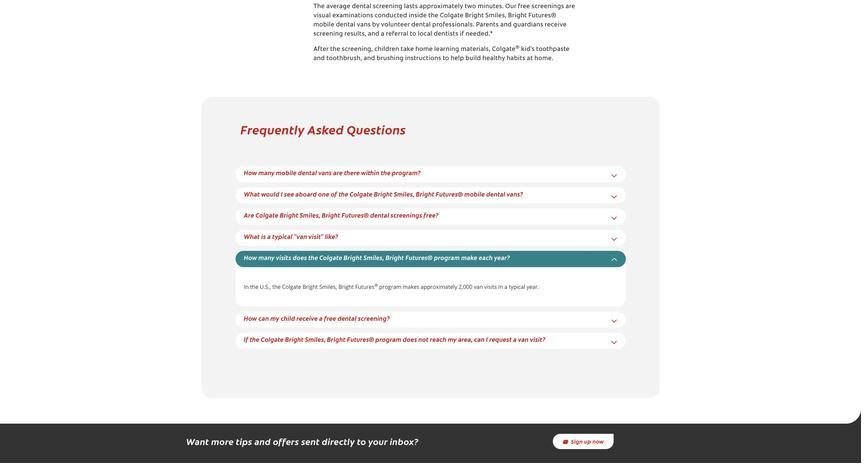Task type: describe. For each thing, give the bounding box(es) containing it.
colgate inside after the screening, children take home learning materials, colgate ® kid's toothpaste and toothbrush, and brushing instructions to help build healthy habits at home.
[[492, 46, 516, 53]]

how many visits does the colgate bright smiles, bright futures® program make each year?
[[244, 253, 510, 262]]

children
[[375, 46, 399, 53]]

are
[[244, 211, 254, 219]]

approximately inside the average dental screening lasts approximately two minutes. our free screenings are visual examinations conducted inside the colgate bright smiles, bright futures® mobile dental vans by volunteer dental professionals. parents and guardians receive screening results, and a referral to local dentists if needed.*
[[420, 4, 463, 10]]

what is a typical "van visit" like? button
[[244, 232, 338, 241]]

screenings inside the average dental screening lasts approximately two minutes. our free screenings are visual examinations conducted inside the colgate bright smiles, bright futures® mobile dental vans by volunteer dental professionals. parents and guardians receive screening results, and a referral to local dentists if needed.*
[[532, 4, 564, 10]]

0 vertical spatial does
[[293, 253, 307, 262]]

to inside after the screening, children take home learning materials, colgate ® kid's toothpaste and toothbrush, and brushing instructions to help build healthy habits at home.
[[443, 56, 449, 62]]

in
[[499, 283, 503, 291]]

want
[[186, 435, 209, 447]]

a right is
[[267, 232, 271, 241]]

see
[[284, 190, 294, 198]]

frequently asked questions
[[241, 121, 406, 138]]

minutes.
[[478, 4, 504, 10]]

by
[[372, 22, 380, 28]]

now
[[593, 438, 604, 445]]

and down screening,
[[364, 56, 375, 62]]

a right child
[[319, 314, 323, 322]]

what is a typical "van visit" like?
[[244, 232, 338, 241]]

not
[[419, 335, 429, 344]]

a right request
[[513, 335, 517, 344]]

how for how many visits does the colgate bright smiles, bright futures® program make each year?
[[244, 253, 257, 262]]

child
[[281, 314, 295, 322]]

more
[[211, 435, 234, 447]]

makes
[[403, 283, 420, 291]]

and down "after"
[[314, 56, 325, 62]]

the inside the average dental screening lasts approximately two minutes. our free screenings are visual examinations conducted inside the colgate bright smiles, bright futures® mobile dental vans by volunteer dental professionals. parents and guardians receive screening results, and a referral to local dentists if needed.*
[[429, 13, 439, 19]]

bright down see
[[280, 211, 298, 219]]

habits
[[507, 56, 526, 62]]

bright up free?
[[416, 190, 435, 198]]

screening,
[[342, 46, 373, 53]]

typical inside in the u.s., the colgate bright smiles, bright futures ® program makes approximately 2,000 van visits in a typical year.
[[509, 283, 525, 291]]

the average dental screening lasts approximately two minutes. our free screenings are visual examinations conducted inside the colgate bright smiles, bright futures® mobile dental vans by volunteer dental professionals. parents and guardians receive screening results, and a referral to local dentists if needed.*
[[314, 4, 576, 37]]

after
[[314, 46, 329, 53]]

1 horizontal spatial does
[[403, 335, 417, 344]]

1 vertical spatial screenings
[[391, 211, 422, 219]]

year?
[[494, 253, 510, 262]]

many for visits
[[259, 253, 275, 262]]

results,
[[345, 31, 367, 37]]

how many mobile dental vans are there within the program? button
[[244, 168, 421, 177]]

inbox?
[[390, 435, 419, 447]]

"van
[[294, 232, 307, 241]]

a inside the average dental screening lasts approximately two minutes. our free screenings are visual examinations conducted inside the colgate bright smiles, bright futures® mobile dental vans by volunteer dental professionals. parents and guardians receive screening results, and a referral to local dentists if needed.*
[[381, 31, 385, 37]]

free?
[[424, 211, 439, 219]]

after the screening, children take home learning materials, colgate ® kid's toothpaste and toothbrush, and brushing instructions to help build healthy habits at home.
[[314, 45, 570, 62]]

many for mobile
[[259, 168, 275, 177]]

reach
[[430, 335, 447, 344]]

instructions
[[405, 56, 441, 62]]

dental left screening?
[[338, 314, 357, 322]]

dental down what would i see aboard one of the colgate bright smiles, bright futures® mobile dental vans?
[[370, 211, 389, 219]]

the right if
[[250, 335, 260, 344]]

1 vertical spatial i
[[486, 335, 488, 344]]

u.s.,
[[260, 283, 271, 291]]

0 horizontal spatial screening
[[314, 31, 343, 37]]

questions
[[347, 121, 406, 138]]

van inside in the u.s., the colgate bright smiles, bright futures ® program makes approximately 2,000 van visits in a typical year.
[[474, 283, 483, 291]]

2,000
[[459, 283, 473, 291]]

visual
[[314, 13, 331, 19]]

screening?
[[358, 314, 390, 322]]

dental up aboard
[[298, 168, 317, 177]]

inside
[[409, 13, 427, 19]]

brushing
[[377, 56, 404, 62]]

0 horizontal spatial typical
[[272, 232, 293, 241]]

to inside the average dental screening lasts approximately two minutes. our free screenings are visual examinations conducted inside the colgate bright smiles, bright futures® mobile dental vans by volunteer dental professionals. parents and guardians receive screening results, and a referral to local dentists if needed.*
[[410, 31, 417, 37]]

and right parents
[[501, 22, 512, 28]]

toothpaste
[[536, 46, 570, 53]]

mobile inside the average dental screening lasts approximately two minutes. our free screenings are visual examinations conducted inside the colgate bright smiles, bright futures® mobile dental vans by volunteer dental professionals. parents and guardians receive screening results, and a referral to local dentists if needed.*
[[314, 22, 335, 28]]

learning
[[434, 46, 460, 53]]

the right of
[[339, 190, 348, 198]]

there
[[344, 168, 360, 177]]

0 vertical spatial visits
[[276, 253, 291, 262]]

each
[[479, 253, 493, 262]]

our
[[506, 4, 517, 10]]

0 horizontal spatial mobile
[[276, 168, 297, 177]]

home.
[[535, 56, 554, 62]]

bright up in the u.s., the colgate bright smiles, bright futures ® program makes approximately 2,000 van visits in a typical year.
[[386, 253, 404, 262]]

how for how many mobile dental vans are there within the program?
[[244, 168, 257, 177]]

how many visits does the colgate bright smiles, bright futures® program make each year? button
[[244, 253, 510, 262]]

kid's
[[521, 46, 535, 53]]

1 vertical spatial my
[[448, 335, 457, 344]]

1 vertical spatial receive
[[297, 314, 318, 322]]

program for ®
[[379, 283, 402, 291]]

vans?
[[507, 190, 523, 198]]

the right u.s.,
[[273, 283, 281, 291]]

volunteer
[[381, 22, 410, 28]]

guardians
[[514, 22, 544, 28]]

the right in
[[250, 283, 259, 291]]

if
[[460, 31, 464, 37]]

how can my child receive a free dental screening? button
[[244, 314, 390, 322]]

asked
[[308, 121, 344, 138]]

bright down how can my child receive a free dental screening? button
[[327, 335, 346, 344]]

local
[[418, 31, 433, 37]]

sign up now link
[[553, 434, 614, 449]]

0 horizontal spatial can
[[259, 314, 269, 322]]

2 vertical spatial to
[[357, 435, 366, 447]]

bright up how can my child receive a free dental screening? button
[[303, 283, 318, 291]]

futures
[[355, 283, 375, 291]]

smiles, inside the average dental screening lasts approximately two minutes. our free screenings are visual examinations conducted inside the colgate bright smiles, bright futures® mobile dental vans by volunteer dental professionals. parents and guardians receive screening results, and a referral to local dentists if needed.*
[[486, 13, 507, 19]]

visits inside in the u.s., the colgate bright smiles, bright futures ® program makes approximately 2,000 van visits in a typical year.
[[485, 283, 497, 291]]

directly
[[322, 435, 355, 447]]

toothbrush,
[[327, 56, 362, 62]]

of
[[331, 190, 337, 198]]

at
[[527, 56, 533, 62]]

are colgate bright smiles, bright futures® dental screenings free?
[[244, 211, 439, 219]]



Task type: vqa. For each thing, say whether or not it's contained in the screenshot.
Smiles,
yes



Task type: locate. For each thing, give the bounding box(es) containing it.
program inside in the u.s., the colgate bright smiles, bright futures ® program makes approximately 2,000 van visits in a typical year.
[[379, 283, 402, 291]]

a inside in the u.s., the colgate bright smiles, bright futures ® program makes approximately 2,000 van visits in a typical year.
[[505, 283, 508, 291]]

offers
[[273, 435, 299, 447]]

1 horizontal spatial free
[[518, 4, 530, 10]]

1 many from the top
[[259, 168, 275, 177]]

0 vertical spatial receive
[[545, 22, 567, 28]]

how for how can my child receive a free dental screening?
[[244, 314, 257, 322]]

visits left in
[[485, 283, 497, 291]]

1 vertical spatial are
[[333, 168, 343, 177]]

does down "van
[[293, 253, 307, 262]]

what left is
[[244, 232, 260, 241]]

bright left the futures
[[339, 283, 354, 291]]

my left child
[[271, 314, 279, 322]]

can left child
[[259, 314, 269, 322]]

0 vertical spatial typical
[[272, 232, 293, 241]]

approximately left 2,000
[[421, 283, 457, 291]]

0 horizontal spatial i
[[281, 190, 283, 198]]

dental up examinations
[[352, 4, 372, 10]]

0 vertical spatial free
[[518, 4, 530, 10]]

van right 2,000
[[474, 283, 483, 291]]

vans up one
[[319, 168, 332, 177]]

1 vertical spatial vans
[[319, 168, 332, 177]]

visits down what is a typical "van visit" like?
[[276, 253, 291, 262]]

frequently
[[241, 121, 305, 138]]

0 vertical spatial to
[[410, 31, 417, 37]]

referral
[[386, 31, 409, 37]]

0 horizontal spatial receive
[[297, 314, 318, 322]]

0 horizontal spatial vans
[[319, 168, 332, 177]]

free inside the average dental screening lasts approximately two minutes. our free screenings are visual examinations conducted inside the colgate bright smiles, bright futures® mobile dental vans by volunteer dental professionals. parents and guardians receive screening results, and a referral to local dentists if needed.*
[[518, 4, 530, 10]]

take
[[401, 46, 414, 53]]

smiles, up the futures
[[364, 253, 384, 262]]

i left see
[[281, 190, 283, 198]]

® for in the u.s., the colgate bright smiles, bright futures
[[375, 282, 378, 288]]

0 vertical spatial approximately
[[420, 4, 463, 10]]

sign
[[571, 438, 583, 445]]

receive
[[545, 22, 567, 28], [297, 314, 318, 322]]

1 vertical spatial van
[[518, 335, 529, 344]]

2 vertical spatial program
[[376, 335, 402, 344]]

to
[[410, 31, 417, 37], [443, 56, 449, 62], [357, 435, 366, 447]]

1 vertical spatial does
[[403, 335, 417, 344]]

bright up the futures
[[344, 253, 362, 262]]

2 horizontal spatial to
[[443, 56, 449, 62]]

0 horizontal spatial are
[[333, 168, 343, 177]]

program for futures®
[[434, 253, 460, 262]]

1 horizontal spatial typical
[[509, 283, 525, 291]]

1 vertical spatial typical
[[509, 283, 525, 291]]

your
[[369, 435, 388, 447]]

0 vertical spatial are
[[566, 4, 576, 10]]

futures®
[[529, 13, 557, 19], [436, 190, 463, 198], [342, 211, 369, 219], [406, 253, 433, 262], [347, 335, 374, 344]]

® inside in the u.s., the colgate bright smiles, bright futures ® program makes approximately 2,000 van visits in a typical year.
[[375, 282, 378, 288]]

1 horizontal spatial are
[[566, 4, 576, 10]]

1 horizontal spatial screening
[[373, 4, 403, 10]]

1 vertical spatial approximately
[[421, 283, 457, 291]]

typical
[[272, 232, 293, 241], [509, 283, 525, 291]]

® for after the screening, children take home learning materials, colgate
[[516, 45, 520, 50]]

0 vertical spatial can
[[259, 314, 269, 322]]

1 horizontal spatial screenings
[[532, 4, 564, 10]]

1 vertical spatial program
[[379, 283, 402, 291]]

visit"
[[309, 232, 324, 241]]

2 many from the top
[[259, 253, 275, 262]]

1 how from the top
[[244, 168, 257, 177]]

colgate right u.s.,
[[282, 283, 301, 291]]

i left request
[[486, 335, 488, 344]]

request
[[490, 335, 512, 344]]

receive inside the average dental screening lasts approximately two minutes. our free screenings are visual examinations conducted inside the colgate bright smiles, bright futures® mobile dental vans by volunteer dental professionals. parents and guardians receive screening results, and a referral to local dentists if needed.*
[[545, 22, 567, 28]]

what for what would i see aboard one of the colgate bright smiles, bright futures® mobile dental vans?
[[244, 190, 260, 198]]

what would i see aboard one of the colgate bright smiles, bright futures® mobile dental vans? button
[[244, 190, 523, 198]]

® inside after the screening, children take home learning materials, colgate ® kid's toothpaste and toothbrush, and brushing instructions to help build healthy habits at home.
[[516, 45, 520, 50]]

the up toothbrush,
[[330, 46, 340, 53]]

bright down child
[[285, 335, 304, 344]]

colgate down like? on the left of the page
[[320, 253, 342, 262]]

colgate right if
[[261, 335, 284, 344]]

futures® inside the average dental screening lasts approximately two minutes. our free screenings are visual examinations conducted inside the colgate bright smiles, bright futures® mobile dental vans by volunteer dental professionals. parents and guardians receive screening results, and a referral to local dentists if needed.*
[[529, 13, 557, 19]]

1 horizontal spatial can
[[474, 335, 485, 344]]

2 horizontal spatial mobile
[[465, 190, 485, 198]]

what left would
[[244, 190, 260, 198]]

2 vertical spatial how
[[244, 314, 257, 322]]

make
[[461, 253, 478, 262]]

® left kid's
[[516, 45, 520, 50]]

within
[[361, 168, 380, 177]]

a right in
[[505, 283, 508, 291]]

0 horizontal spatial visits
[[276, 253, 291, 262]]

1 horizontal spatial vans
[[357, 22, 371, 28]]

mobile
[[314, 22, 335, 28], [276, 168, 297, 177], [465, 190, 485, 198]]

0 horizontal spatial free
[[324, 314, 336, 322]]

the right inside
[[429, 13, 439, 19]]

1 horizontal spatial ®
[[516, 45, 520, 50]]

year.
[[527, 283, 539, 291]]

the down visit"
[[309, 253, 318, 262]]

to left 'your'
[[357, 435, 366, 447]]

0 vertical spatial my
[[271, 314, 279, 322]]

tips
[[236, 435, 252, 447]]

typical left "van
[[272, 232, 293, 241]]

what
[[244, 190, 260, 198], [244, 232, 260, 241]]

® down how many visits does the colgate bright smiles, bright futures® program make each year? button
[[375, 282, 378, 288]]

can right "area,"
[[474, 335, 485, 344]]

examinations
[[333, 13, 373, 19]]

0 vertical spatial i
[[281, 190, 283, 198]]

smiles,
[[486, 13, 507, 19], [394, 190, 415, 198], [300, 211, 320, 219], [364, 253, 384, 262], [319, 283, 337, 291], [305, 335, 326, 344]]

and
[[501, 22, 512, 28], [368, 31, 380, 37], [314, 56, 325, 62], [364, 56, 375, 62], [254, 435, 271, 447]]

the right within
[[381, 168, 391, 177]]

screening up "after"
[[314, 31, 343, 37]]

how can my child receive a free dental screening?
[[244, 314, 390, 322]]

many down is
[[259, 253, 275, 262]]

area,
[[458, 335, 473, 344]]

i
[[281, 190, 283, 198], [486, 335, 488, 344]]

to left local
[[410, 31, 417, 37]]

conducted
[[375, 13, 407, 19]]

colgate
[[440, 13, 464, 19], [492, 46, 516, 53], [350, 190, 373, 198], [256, 211, 278, 219], [320, 253, 342, 262], [282, 283, 301, 291], [261, 335, 284, 344]]

1 vertical spatial how
[[244, 253, 257, 262]]

dental left vans?
[[487, 190, 506, 198]]

smiles, down program?
[[394, 190, 415, 198]]

2 how from the top
[[244, 253, 257, 262]]

smiles, down minutes.
[[486, 13, 507, 19]]

0 vertical spatial mobile
[[314, 22, 335, 28]]

0 horizontal spatial van
[[474, 283, 483, 291]]

bright up like? on the left of the page
[[322, 211, 340, 219]]

to down 'learning'
[[443, 56, 449, 62]]

program left make at the right bottom of the page
[[434, 253, 460, 262]]

a
[[381, 31, 385, 37], [267, 232, 271, 241], [505, 283, 508, 291], [319, 314, 323, 322], [513, 335, 517, 344]]

materials,
[[461, 46, 491, 53]]

colgate inside in the u.s., the colgate bright smiles, bright futures ® program makes approximately 2,000 van visits in a typical year.
[[282, 283, 301, 291]]

screening up conducted
[[373, 4, 403, 10]]

colgate inside the average dental screening lasts approximately two minutes. our free screenings are visual examinations conducted inside the colgate bright smiles, bright futures® mobile dental vans by volunteer dental professionals. parents and guardians receive screening results, and a referral to local dentists if needed.*
[[440, 13, 464, 19]]

and right tips
[[254, 435, 271, 447]]

the
[[314, 4, 325, 10]]

can
[[259, 314, 269, 322], [474, 335, 485, 344]]

1 horizontal spatial van
[[518, 335, 529, 344]]

3 how from the top
[[244, 314, 257, 322]]

0 vertical spatial screening
[[373, 4, 403, 10]]

1 vertical spatial screening
[[314, 31, 343, 37]]

program left makes
[[379, 283, 402, 291]]

0 horizontal spatial does
[[293, 253, 307, 262]]

colgate right are
[[256, 211, 278, 219]]

1 horizontal spatial mobile
[[314, 22, 335, 28]]

1 horizontal spatial receive
[[545, 22, 567, 28]]

are inside the average dental screening lasts approximately two minutes. our free screenings are visual examinations conducted inside the colgate bright smiles, bright futures® mobile dental vans by volunteer dental professionals. parents and guardians receive screening results, and a referral to local dentists if needed.*
[[566, 4, 576, 10]]

0 vertical spatial how
[[244, 168, 257, 177]]

free
[[518, 4, 530, 10], [324, 314, 336, 322]]

want more tips and offers sent directly to your inbox?
[[186, 435, 419, 447]]

sign up now
[[571, 438, 604, 445]]

dental down examinations
[[336, 22, 356, 28]]

0 vertical spatial what
[[244, 190, 260, 198]]

a left referral
[[381, 31, 385, 37]]

and down by
[[368, 31, 380, 37]]

the inside after the screening, children take home learning materials, colgate ® kid's toothpaste and toothbrush, and brushing instructions to help build healthy habits at home.
[[330, 46, 340, 53]]

vans left by
[[357, 22, 371, 28]]

smiles, down aboard
[[300, 211, 320, 219]]

1 vertical spatial can
[[474, 335, 485, 344]]

program down screening?
[[376, 335, 402, 344]]

colgate up professionals.
[[440, 13, 464, 19]]

rounded corner image
[[847, 409, 862, 424]]

many
[[259, 168, 275, 177], [259, 253, 275, 262]]

help
[[451, 56, 464, 62]]

many up would
[[259, 168, 275, 177]]

0 horizontal spatial my
[[271, 314, 279, 322]]

screenings
[[532, 4, 564, 10], [391, 211, 422, 219]]

average
[[326, 4, 351, 10]]

approximately inside in the u.s., the colgate bright smiles, bright futures ® program makes approximately 2,000 van visits in a typical year.
[[421, 283, 457, 291]]

if
[[244, 335, 249, 344]]

dentists
[[434, 31, 459, 37]]

bright down within
[[374, 190, 393, 198]]

does left not
[[403, 335, 417, 344]]

one
[[318, 190, 329, 198]]

healthy
[[483, 56, 505, 62]]

1 vertical spatial visits
[[485, 283, 497, 291]]

1 vertical spatial what
[[244, 232, 260, 241]]

2 what from the top
[[244, 232, 260, 241]]

0 vertical spatial many
[[259, 168, 275, 177]]

how many mobile dental vans are there within the program?
[[244, 168, 421, 177]]

in the u.s., the colgate bright smiles, bright futures ® program makes approximately 2,000 van visits in a typical year.
[[244, 282, 539, 291]]

program
[[434, 253, 460, 262], [379, 283, 402, 291], [376, 335, 402, 344]]

how
[[244, 168, 257, 177], [244, 253, 257, 262], [244, 314, 257, 322]]

1 horizontal spatial to
[[410, 31, 417, 37]]

0 horizontal spatial to
[[357, 435, 366, 447]]

®
[[516, 45, 520, 50], [375, 282, 378, 288]]

aboard
[[296, 190, 317, 198]]

two
[[465, 4, 477, 10]]

visits
[[276, 253, 291, 262], [485, 283, 497, 291]]

sent
[[301, 435, 320, 447]]

approximately up professionals.
[[420, 4, 463, 10]]

smiles, down how can my child receive a free dental screening? button
[[305, 335, 326, 344]]

typical left year.
[[509, 283, 525, 291]]

bright down two
[[465, 13, 484, 19]]

0 vertical spatial ®
[[516, 45, 520, 50]]

if the colgate bright smiles, bright futures® program does not reach my area, can i request a van visit? button
[[244, 335, 546, 344]]

program?
[[392, 168, 421, 177]]

0 vertical spatial vans
[[357, 22, 371, 28]]

colgate down within
[[350, 190, 373, 198]]

dental down inside
[[412, 22, 431, 28]]

needed.*
[[466, 31, 493, 37]]

is
[[261, 232, 266, 241]]

what would i see aboard one of the colgate bright smiles, bright futures® mobile dental vans?
[[244, 190, 523, 198]]

like?
[[325, 232, 338, 241]]

0 vertical spatial screenings
[[532, 4, 564, 10]]

1 horizontal spatial visits
[[485, 283, 497, 291]]

1 vertical spatial many
[[259, 253, 275, 262]]

up
[[585, 438, 591, 445]]

1 vertical spatial ®
[[375, 282, 378, 288]]

0 horizontal spatial ®
[[375, 282, 378, 288]]

1 vertical spatial to
[[443, 56, 449, 62]]

does
[[293, 253, 307, 262], [403, 335, 417, 344]]

screenings left free?
[[391, 211, 422, 219]]

0 vertical spatial van
[[474, 283, 483, 291]]

1 vertical spatial free
[[324, 314, 336, 322]]

0 horizontal spatial screenings
[[391, 211, 422, 219]]

smiles, up how can my child receive a free dental screening? button
[[319, 283, 337, 291]]

professionals.
[[433, 22, 475, 28]]

approximately
[[420, 4, 463, 10], [421, 283, 457, 291]]

receive up toothpaste
[[545, 22, 567, 28]]

dental
[[352, 4, 372, 10], [336, 22, 356, 28], [412, 22, 431, 28], [298, 168, 317, 177], [487, 190, 506, 198], [370, 211, 389, 219], [338, 314, 357, 322]]

colgate up healthy
[[492, 46, 516, 53]]

my left "area,"
[[448, 335, 457, 344]]

my
[[271, 314, 279, 322], [448, 335, 457, 344]]

van left visit? on the bottom
[[518, 335, 529, 344]]

parents
[[476, 22, 499, 28]]

bright down our
[[508, 13, 527, 19]]

1 horizontal spatial my
[[448, 335, 457, 344]]

what for what is a typical "van visit" like?
[[244, 232, 260, 241]]

2 vertical spatial mobile
[[465, 190, 485, 198]]

1 what from the top
[[244, 190, 260, 198]]

receive right child
[[297, 314, 318, 322]]

would
[[261, 190, 280, 198]]

1 vertical spatial mobile
[[276, 168, 297, 177]]

0 vertical spatial program
[[434, 253, 460, 262]]

build
[[466, 56, 481, 62]]

if the colgate bright smiles, bright futures® program does not reach my area, can i request a van visit?
[[244, 335, 546, 344]]

screening
[[373, 4, 403, 10], [314, 31, 343, 37]]

smiles, inside in the u.s., the colgate bright smiles, bright futures ® program makes approximately 2,000 van visits in a typical year.
[[319, 283, 337, 291]]

vans inside the average dental screening lasts approximately two minutes. our free screenings are visual examinations conducted inside the colgate bright smiles, bright futures® mobile dental vans by volunteer dental professionals. parents and guardians receive screening results, and a referral to local dentists if needed.*
[[357, 22, 371, 28]]

1 horizontal spatial i
[[486, 335, 488, 344]]

screenings up guardians
[[532, 4, 564, 10]]

in
[[244, 283, 249, 291]]

home
[[416, 46, 433, 53]]



